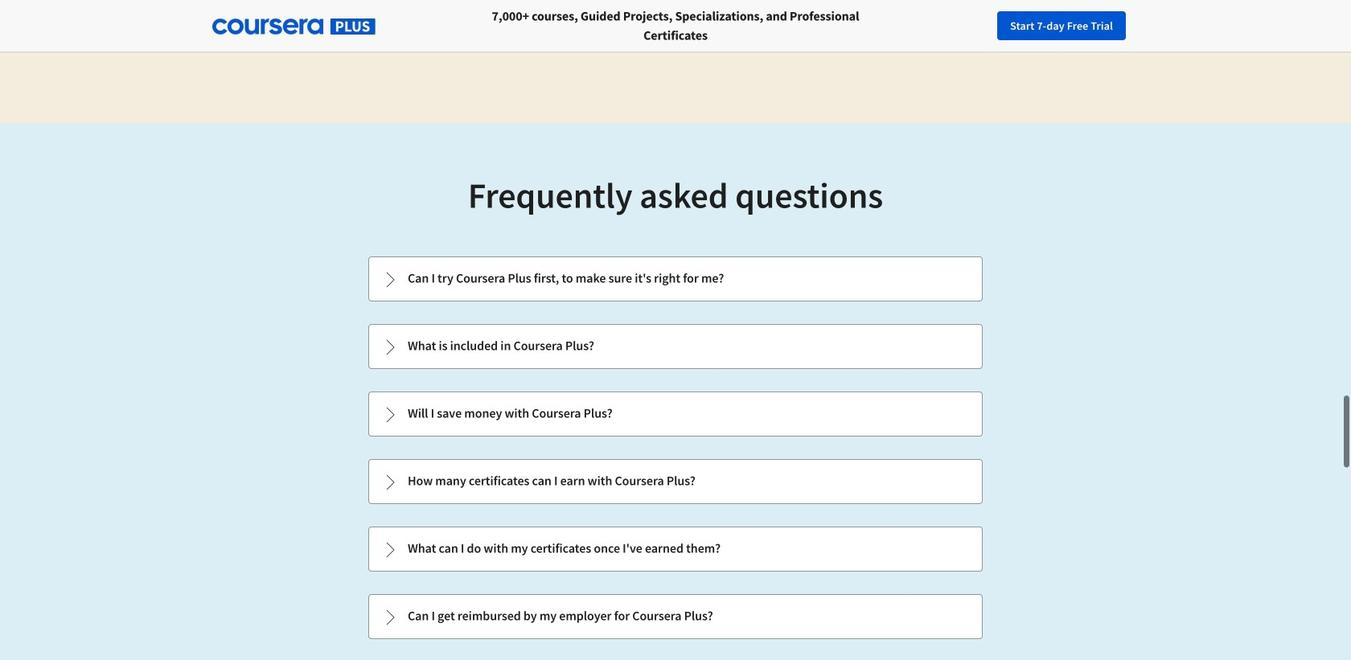 Task type: vqa. For each thing, say whether or not it's contained in the screenshot.
search field
yes



Task type: locate. For each thing, give the bounding box(es) containing it.
None search field
[[221, 10, 607, 42]]

list
[[367, 255, 984, 660]]

coursera plus image
[[212, 19, 376, 35]]



